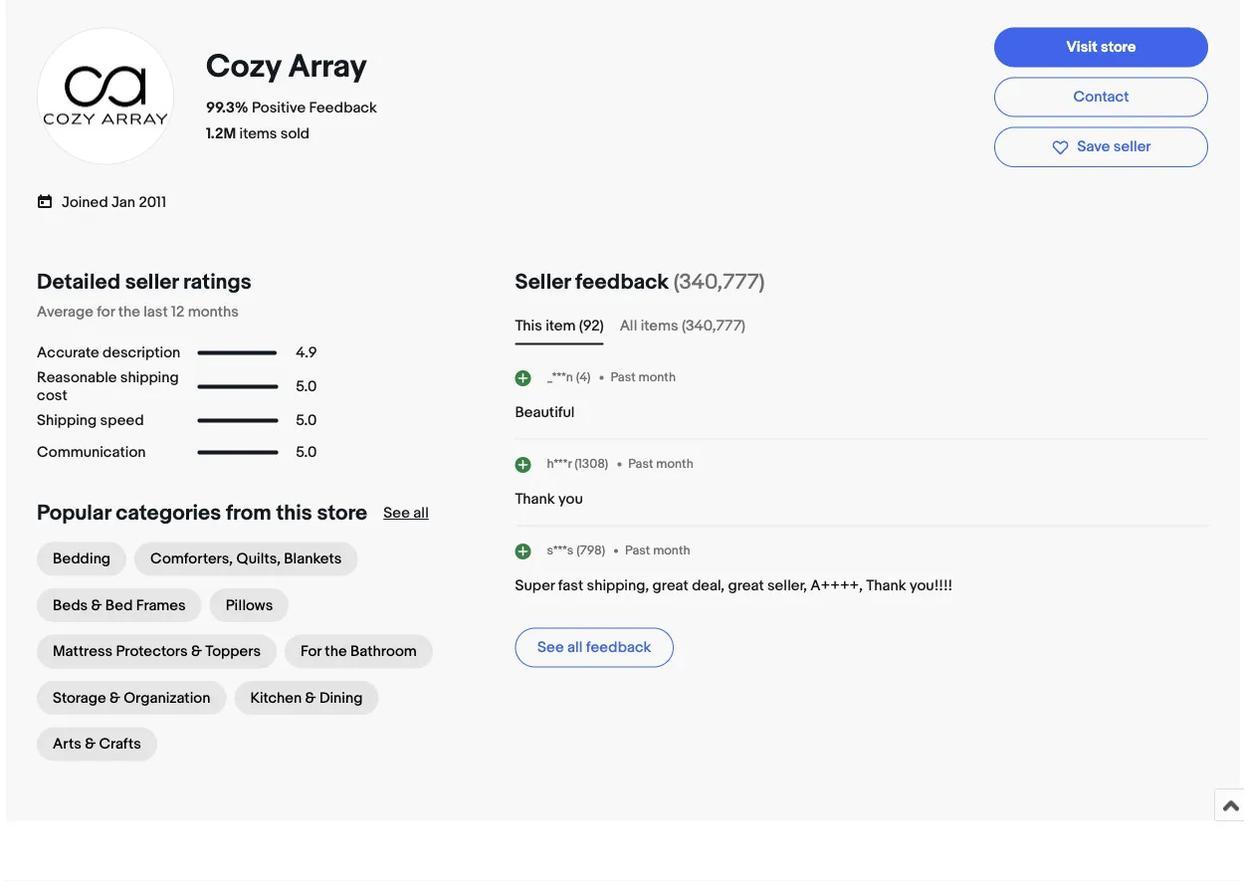Task type: locate. For each thing, give the bounding box(es) containing it.
months
[[188, 303, 239, 321]]

past right (4)
[[611, 370, 636, 385]]

month up super fast shipping, great deal, great seller, a++++, thank you!!!!
[[653, 543, 690, 559]]

beds
[[53, 596, 88, 614]]

& for beds & bed frames
[[91, 596, 102, 614]]

0 horizontal spatial items
[[239, 124, 277, 142]]

items down positive
[[239, 124, 277, 142]]

see
[[383, 504, 410, 522], [538, 638, 564, 656]]

thank left you
[[515, 490, 555, 508]]

2 vertical spatial past month
[[625, 543, 690, 559]]

5.0 for shipping
[[296, 378, 317, 395]]

& right arts
[[85, 735, 96, 753]]

ratings
[[183, 269, 251, 295]]

1 horizontal spatial all
[[567, 638, 583, 656]]

see for see all feedback
[[538, 638, 564, 656]]

store
[[1101, 38, 1136, 56], [317, 500, 368, 526]]

great
[[653, 577, 689, 595], [728, 577, 764, 595]]

great right deal,
[[728, 577, 764, 595]]

0 vertical spatial store
[[1101, 38, 1136, 56]]

0 vertical spatial 5.0
[[296, 378, 317, 395]]

(340,777) right all
[[682, 317, 746, 335]]

past up shipping,
[[625, 543, 650, 559]]

1 horizontal spatial the
[[325, 642, 347, 660]]

feedback down shipping,
[[586, 638, 651, 656]]

1 vertical spatial past month
[[628, 456, 694, 472]]

month down 'all items (340,777)'
[[639, 370, 676, 385]]

description
[[103, 344, 180, 362]]

save seller
[[1078, 138, 1151, 156]]

past month
[[611, 370, 676, 385], [628, 456, 694, 472], [625, 543, 690, 559]]

1 horizontal spatial store
[[1101, 38, 1136, 56]]

all items (340,777)
[[620, 317, 746, 335]]

past right the (1308)
[[628, 456, 654, 472]]

a++++,
[[811, 577, 863, 595]]

the right 'for'
[[118, 303, 140, 321]]

cozy array link
[[206, 48, 373, 86]]

store right visit
[[1101, 38, 1136, 56]]

0 vertical spatial past
[[611, 370, 636, 385]]

feedback
[[309, 98, 377, 116]]

month for you
[[656, 456, 694, 472]]

12
[[171, 303, 184, 321]]

pillows
[[226, 596, 273, 614]]

all
[[413, 504, 429, 522], [567, 638, 583, 656]]

seller feedback (340,777)
[[515, 269, 765, 295]]

seller right save
[[1114, 138, 1151, 156]]

2 vertical spatial month
[[653, 543, 690, 559]]

s***s (798)
[[547, 543, 605, 559]]

(1308)
[[575, 456, 609, 472]]

deal,
[[692, 577, 725, 595]]

thank you
[[515, 490, 583, 508]]

0 horizontal spatial see
[[383, 504, 410, 522]]

0 vertical spatial past month
[[611, 370, 676, 385]]

bedding
[[53, 550, 111, 568]]

1 vertical spatial (340,777)
[[682, 317, 746, 335]]

0 vertical spatial all
[[413, 504, 429, 522]]

0 horizontal spatial great
[[653, 577, 689, 595]]

store right this
[[317, 500, 368, 526]]

1 vertical spatial past
[[628, 456, 654, 472]]

2 5.0 from the top
[[296, 411, 317, 429]]

for
[[301, 642, 322, 660]]

1 horizontal spatial thank
[[866, 577, 907, 595]]

1 vertical spatial 5.0
[[296, 411, 317, 429]]

last
[[144, 303, 168, 321]]

1 5.0 from the top
[[296, 378, 317, 395]]

1 horizontal spatial seller
[[1114, 138, 1151, 156]]

(340,777) up 'all items (340,777)'
[[674, 269, 765, 295]]

shipping
[[37, 411, 97, 429]]

0 horizontal spatial seller
[[125, 269, 179, 295]]

the
[[118, 303, 140, 321], [325, 642, 347, 660]]

feedback up all
[[575, 269, 669, 295]]

great left deal,
[[653, 577, 689, 595]]

(92)
[[579, 317, 604, 335]]

thank left you!!!!
[[866, 577, 907, 595]]

0 horizontal spatial the
[[118, 303, 140, 321]]

reasonable
[[37, 369, 117, 387]]

storage & organization
[[53, 689, 210, 707]]

you
[[559, 490, 583, 508]]

seller up last
[[125, 269, 179, 295]]

h***r
[[547, 456, 572, 472]]

cost
[[37, 387, 67, 404]]

blankets
[[284, 550, 342, 568]]

quilts,
[[236, 550, 281, 568]]

0 vertical spatial see
[[383, 504, 410, 522]]

1 horizontal spatial see
[[538, 638, 564, 656]]

seller inside button
[[1114, 138, 1151, 156]]

arts & crafts
[[53, 735, 141, 753]]

& for storage & organization
[[109, 689, 120, 707]]

past month for beautiful
[[611, 370, 676, 385]]

all for see all
[[413, 504, 429, 522]]

& left dining
[[305, 689, 316, 707]]

tab list
[[515, 315, 1209, 337]]

beds & bed frames link
[[37, 588, 202, 622]]

0 vertical spatial thank
[[515, 490, 555, 508]]

past for super fast shipping, great deal, great seller, a++++, thank you!!!!
[[625, 543, 650, 559]]

text__icon wrapper image
[[37, 191, 62, 209]]

s***s
[[547, 543, 574, 559]]

dining
[[319, 689, 363, 707]]

& right storage
[[109, 689, 120, 707]]

_***n
[[547, 370, 573, 385]]

see for see all
[[383, 504, 410, 522]]

past month right the (1308)
[[628, 456, 694, 472]]

bedding link
[[37, 542, 127, 576]]

& left bed
[[91, 596, 102, 614]]

past
[[611, 370, 636, 385], [628, 456, 654, 472], [625, 543, 650, 559]]

0 vertical spatial seller
[[1114, 138, 1151, 156]]

month for fast
[[653, 543, 690, 559]]

2 vertical spatial past
[[625, 543, 650, 559]]

h***r (1308)
[[547, 456, 609, 472]]

arts
[[53, 735, 81, 753]]

1 horizontal spatial great
[[728, 577, 764, 595]]

positive
[[252, 98, 306, 116]]

3 5.0 from the top
[[296, 443, 317, 461]]

1 vertical spatial items
[[641, 317, 679, 335]]

the right "for"
[[325, 642, 347, 660]]

kitchen & dining
[[250, 689, 363, 707]]

0 horizontal spatial thank
[[515, 490, 555, 508]]

0 vertical spatial (340,777)
[[674, 269, 765, 295]]

past month up shipping,
[[625, 543, 690, 559]]

(340,777)
[[674, 269, 765, 295], [682, 317, 746, 335]]

contact
[[1074, 88, 1129, 106]]

past month down all
[[611, 370, 676, 385]]

1 vertical spatial seller
[[125, 269, 179, 295]]

items right all
[[641, 317, 679, 335]]

all
[[620, 317, 638, 335]]

comforters, quilts, blankets link
[[135, 542, 358, 576]]

2 vertical spatial 5.0
[[296, 443, 317, 461]]

1 vertical spatial feedback
[[586, 638, 651, 656]]

past month for super fast shipping, great deal, great seller, a++++, thank you!!!!
[[625, 543, 690, 559]]

1 vertical spatial month
[[656, 456, 694, 472]]

month right the (1308)
[[656, 456, 694, 472]]

1 vertical spatial store
[[317, 500, 368, 526]]

1 vertical spatial see
[[538, 638, 564, 656]]

5.0 for speed
[[296, 411, 317, 429]]

feedback
[[575, 269, 669, 295], [586, 638, 651, 656]]

1 great from the left
[[653, 577, 689, 595]]

0 vertical spatial items
[[239, 124, 277, 142]]

for the bathroom link
[[285, 634, 433, 668]]

2 great from the left
[[728, 577, 764, 595]]

&
[[91, 596, 102, 614], [191, 642, 202, 660], [109, 689, 120, 707], [305, 689, 316, 707], [85, 735, 96, 753]]

0 horizontal spatial store
[[317, 500, 368, 526]]

all for see all feedback
[[567, 638, 583, 656]]

1 vertical spatial all
[[567, 638, 583, 656]]

thank
[[515, 490, 555, 508], [866, 577, 907, 595]]

frames
[[136, 596, 186, 614]]

past for thank you
[[628, 456, 654, 472]]

seller,
[[768, 577, 807, 595]]

bed
[[105, 596, 133, 614]]

0 horizontal spatial all
[[413, 504, 429, 522]]



Task type: describe. For each thing, give the bounding box(es) containing it.
0 vertical spatial month
[[639, 370, 676, 385]]

protectors
[[116, 642, 188, 660]]

categories
[[116, 500, 221, 526]]

crafts
[[99, 735, 141, 753]]

see all feedback
[[538, 638, 651, 656]]

shipping speed
[[37, 411, 144, 429]]

detailed
[[37, 269, 120, 295]]

jan
[[112, 193, 135, 211]]

from
[[226, 500, 271, 526]]

for the bathroom
[[301, 642, 417, 660]]

popular
[[37, 500, 111, 526]]

99.3%
[[206, 98, 249, 116]]

(340,777) for seller feedback (340,777)
[[674, 269, 765, 295]]

(340,777) for all items (340,777)
[[682, 317, 746, 335]]

beds & bed frames
[[53, 596, 186, 614]]

fast
[[558, 577, 584, 595]]

& left toppers
[[191, 642, 202, 660]]

storage
[[53, 689, 106, 707]]

accurate description
[[37, 344, 180, 362]]

sold
[[281, 124, 310, 142]]

joined jan 2011
[[62, 193, 166, 211]]

arts & crafts link
[[37, 727, 157, 761]]

beautiful
[[515, 403, 575, 421]]

past month for thank you
[[628, 456, 694, 472]]

save seller button
[[995, 127, 1209, 167]]

detailed seller ratings
[[37, 269, 251, 295]]

array
[[288, 48, 366, 86]]

contact link
[[995, 77, 1209, 117]]

_***n (4)
[[547, 370, 591, 385]]

mattress protectors  & toppers link
[[37, 634, 277, 668]]

see all link
[[383, 504, 429, 522]]

0 vertical spatial the
[[118, 303, 140, 321]]

seller for save
[[1114, 138, 1151, 156]]

visit store link
[[995, 28, 1209, 67]]

1 vertical spatial thank
[[866, 577, 907, 595]]

communication
[[37, 443, 146, 461]]

cozy
[[206, 48, 281, 86]]

item
[[546, 317, 576, 335]]

reasonable shipping cost
[[37, 369, 179, 404]]

shipping
[[120, 369, 179, 387]]

super fast shipping, great deal, great seller, a++++, thank you!!!!
[[515, 577, 953, 595]]

super
[[515, 577, 555, 595]]

& for arts & crafts
[[85, 735, 96, 753]]

4.9
[[296, 344, 317, 362]]

shipping,
[[587, 577, 649, 595]]

organization
[[124, 689, 210, 707]]

seller for detailed
[[125, 269, 179, 295]]

1 horizontal spatial items
[[641, 317, 679, 335]]

comforters,
[[150, 550, 233, 568]]

visit store
[[1067, 38, 1136, 56]]

past for beautiful
[[611, 370, 636, 385]]

this item (92)
[[515, 317, 604, 335]]

cozy array
[[206, 48, 366, 86]]

& for kitchen & dining
[[305, 689, 316, 707]]

mattress
[[53, 642, 113, 660]]

99.3% positive feedback 1.2m items sold
[[206, 98, 377, 142]]

accurate
[[37, 344, 99, 362]]

items inside 99.3% positive feedback 1.2m items sold
[[239, 124, 277, 142]]

joined
[[62, 193, 108, 211]]

kitchen & dining link
[[234, 681, 379, 715]]

1 vertical spatial the
[[325, 642, 347, 660]]

(798)
[[577, 543, 605, 559]]

1.2m
[[206, 124, 236, 142]]

you!!!!
[[910, 577, 953, 595]]

seller
[[515, 269, 571, 295]]

cozy array image
[[36, 27, 175, 166]]

save
[[1078, 138, 1111, 156]]

see all
[[383, 504, 429, 522]]

for
[[97, 303, 115, 321]]

pillows link
[[210, 588, 289, 622]]

(4)
[[576, 370, 591, 385]]

feedback inside see all feedback link
[[586, 638, 651, 656]]

kitchen
[[250, 689, 302, 707]]

speed
[[100, 411, 144, 429]]

2011
[[139, 193, 166, 211]]

storage & organization link
[[37, 681, 226, 715]]

average
[[37, 303, 93, 321]]

0 vertical spatial feedback
[[575, 269, 669, 295]]

toppers
[[205, 642, 261, 660]]

this
[[276, 500, 312, 526]]

tab list containing this item (92)
[[515, 315, 1209, 337]]

see all feedback link
[[515, 627, 674, 667]]

mattress protectors  & toppers
[[53, 642, 261, 660]]

visit
[[1067, 38, 1098, 56]]



Task type: vqa. For each thing, say whether or not it's contained in the screenshot.
second the free 2-4 day shipping text box from left
no



